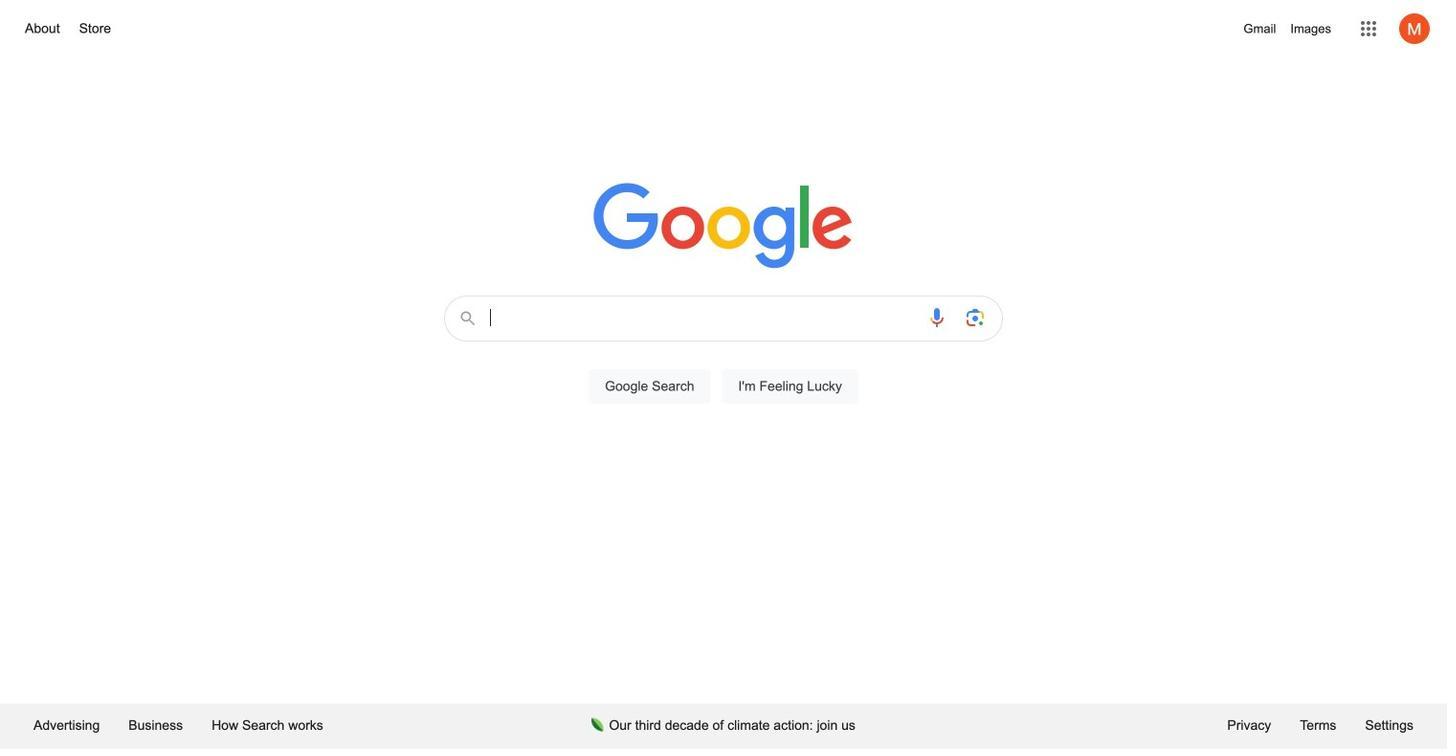 Task type: vqa. For each thing, say whether or not it's contained in the screenshot.
8:50 PM
no



Task type: locate. For each thing, give the bounding box(es) containing it.
None search field
[[19, 290, 1429, 426]]



Task type: describe. For each thing, give the bounding box(es) containing it.
Search text field
[[490, 307, 914, 333]]

search by image image
[[964, 306, 987, 329]]

search by voice image
[[926, 306, 949, 329]]

google image
[[594, 183, 854, 271]]



